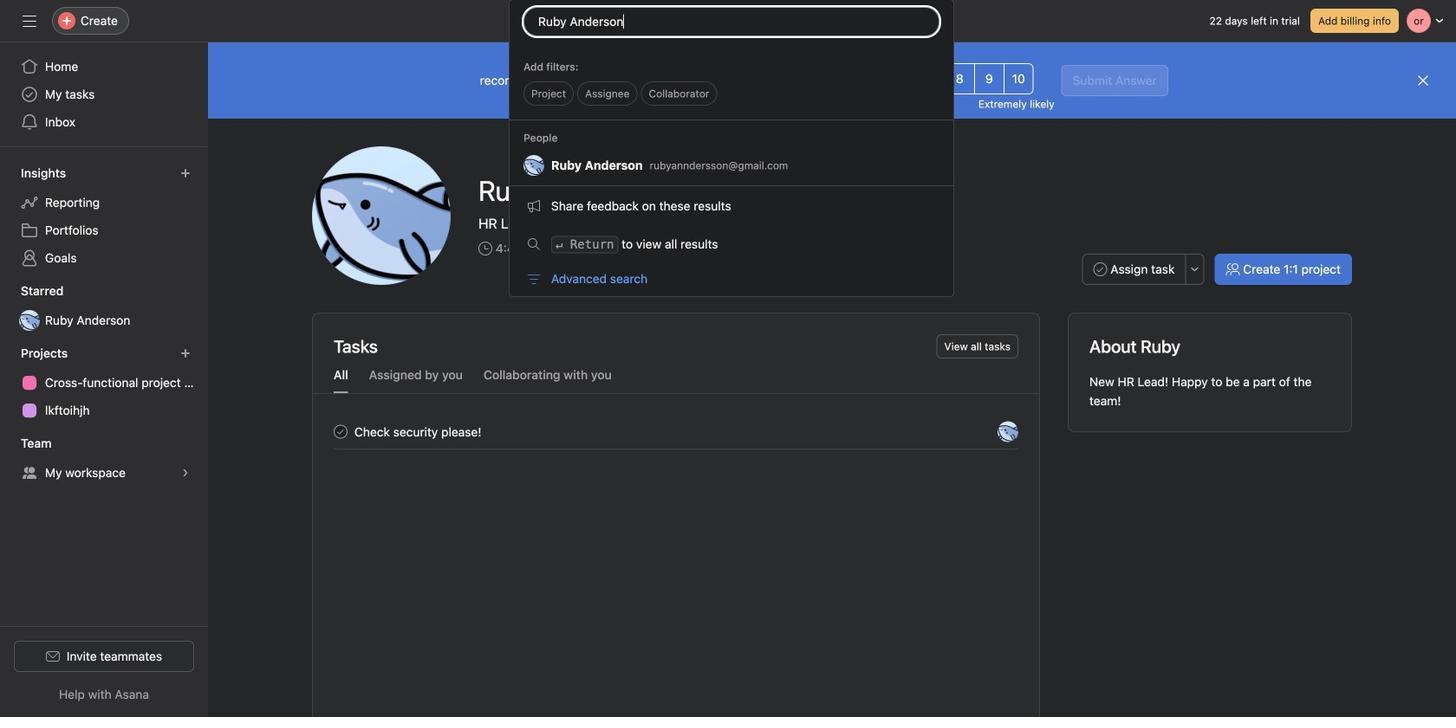 Task type: locate. For each thing, give the bounding box(es) containing it.
option group
[[709, 63, 1034, 94]]

Mark complete checkbox
[[330, 422, 351, 443]]

list item
[[313, 415, 1039, 449]]

projects element
[[0, 338, 208, 428]]

toggle assignee popover image
[[998, 422, 1018, 443]]

list box
[[524, 7, 940, 35]]

mark complete image
[[330, 422, 351, 443]]

None radio
[[709, 63, 740, 94], [768, 63, 798, 94], [798, 63, 828, 94], [827, 63, 857, 94], [886, 63, 916, 94], [915, 63, 946, 94], [974, 63, 1004, 94], [1004, 63, 1034, 94], [709, 63, 740, 94], [768, 63, 798, 94], [798, 63, 828, 94], [827, 63, 857, 94], [886, 63, 916, 94], [915, 63, 946, 94], [974, 63, 1004, 94], [1004, 63, 1034, 94]]

remove from starred image
[[670, 184, 683, 198]]

tasks tabs tab list
[[313, 366, 1039, 394]]

None radio
[[739, 63, 769, 94], [856, 63, 887, 94], [945, 63, 975, 94], [739, 63, 769, 94], [856, 63, 887, 94], [945, 63, 975, 94]]

see details, my workspace image
[[180, 468, 191, 478]]



Task type: vqa. For each thing, say whether or not it's contained in the screenshot.
See details, Cucomber image
no



Task type: describe. For each thing, give the bounding box(es) containing it.
insights element
[[0, 158, 208, 276]]

hide sidebar image
[[23, 14, 36, 28]]

new project or portfolio image
[[180, 348, 191, 359]]

teams element
[[0, 428, 208, 491]]

starred element
[[0, 276, 208, 338]]

Search field
[[538, 8, 925, 36]]

global element
[[0, 42, 208, 146]]

dismiss image
[[1416, 74, 1430, 88]]

new insights image
[[180, 168, 191, 179]]



